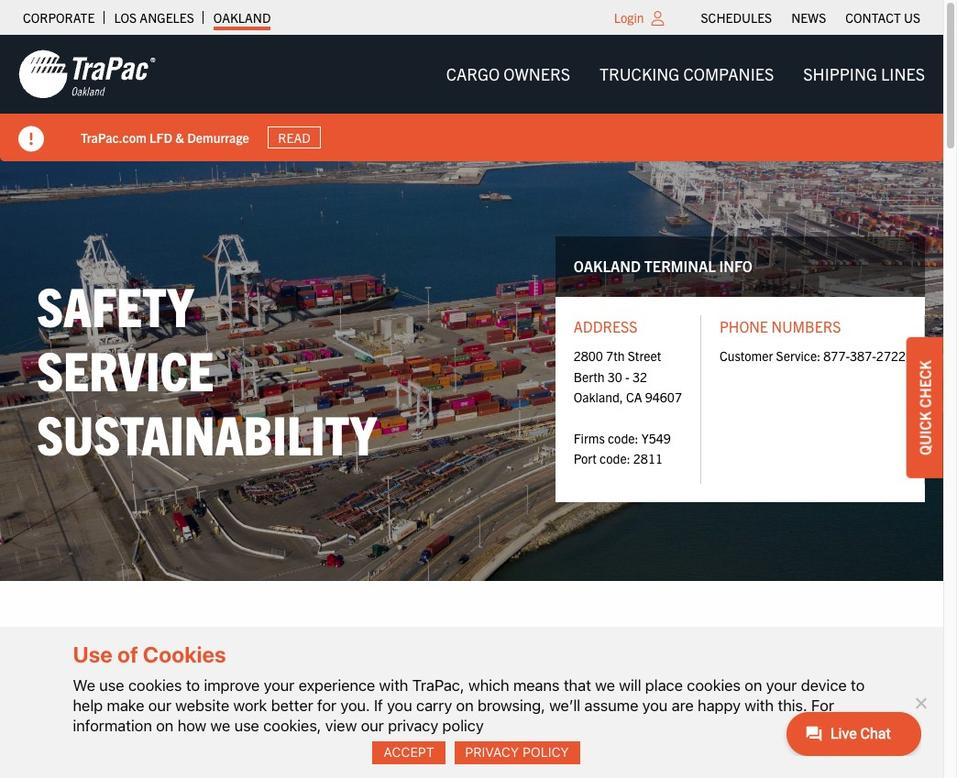 Task type: vqa. For each thing, say whether or not it's contained in the screenshot.
the left to
yes



Task type: locate. For each thing, give the bounding box(es) containing it.
your
[[264, 676, 295, 695], [766, 676, 797, 695]]

1 vertical spatial menu bar
[[431, 56, 940, 93]]

2800
[[574, 348, 603, 364]]

cookies up happy
[[687, 676, 741, 695]]

oakland up the help
[[18, 657, 125, 693]]

2 vertical spatial on
[[156, 717, 174, 735]]

accept
[[383, 745, 434, 760]]

cargo owners link
[[431, 56, 585, 93]]

oakland terminal info
[[574, 257, 753, 275]]

news link
[[791, 5, 826, 30]]

make
[[107, 697, 144, 715]]

oakland,
[[574, 389, 623, 405]]

grace
[[195, 656, 242, 685]]

cargo
[[446, 63, 500, 84]]

contact
[[846, 9, 901, 26]]

1 horizontal spatial 90
[[498, 656, 520, 685]]

privacy policy link
[[454, 742, 580, 765]]

street
[[628, 348, 661, 364]]

oakland up address
[[574, 257, 641, 275]]

0 vertical spatial we
[[595, 676, 615, 695]]

2 minutes from the left
[[524, 656, 588, 685]]

with left this.
[[745, 697, 774, 715]]

of
[[117, 642, 138, 668]]

1 horizontal spatial oakland
[[213, 9, 271, 26]]

we down website
[[210, 717, 230, 735]]

trapac,
[[412, 676, 464, 695]]

cookies
[[128, 676, 182, 695], [687, 676, 741, 695]]

code: right port
[[600, 450, 630, 467]]

service:
[[776, 348, 821, 364]]

1 horizontal spatial your
[[766, 676, 797, 695]]

90 up for
[[313, 656, 335, 685]]

shipping lines link
[[789, 56, 940, 93]]

us
[[904, 9, 920, 26]]

10/13/2023
[[828, 727, 911, 749]]

oakland
[[213, 9, 271, 26], [574, 257, 641, 275], [18, 657, 125, 693]]

menu bar up shipping
[[691, 5, 930, 30]]

94607
[[645, 389, 682, 405]]

1 horizontal spatial on
[[456, 697, 474, 715]]

-
[[625, 368, 630, 385], [302, 656, 309, 685]]

90
[[313, 656, 335, 685], [498, 656, 520, 685]]

0 horizontal spatial minutes
[[339, 656, 403, 685]]

oakland for oakland gate hours
[[18, 657, 125, 693]]

1 horizontal spatial our
[[361, 717, 384, 735]]

oakland right "angeles"
[[213, 9, 271, 26]]

on left without
[[745, 676, 762, 695]]

1 horizontal spatial -
[[625, 368, 630, 385]]

companies
[[683, 63, 774, 84]]

cookies
[[143, 642, 226, 668]]

1 horizontal spatial with
[[745, 697, 774, 715]]

0 horizontal spatial use
[[99, 676, 124, 695]]

387-
[[850, 348, 876, 364]]

shipping lines
[[803, 63, 925, 84]]

numbers
[[772, 317, 841, 335]]

0 horizontal spatial 90
[[313, 656, 335, 685]]

menu bar containing cargo owners
[[431, 56, 940, 93]]

your up better
[[264, 676, 295, 695]]

1 minutes from the left
[[339, 656, 403, 685]]

trucking companies link
[[585, 56, 789, 93]]

0 vertical spatial -
[[625, 368, 630, 385]]

oakland inside oakland gate hours
[[18, 657, 125, 693]]

with up if
[[379, 676, 408, 695]]

0 vertical spatial menu bar
[[691, 5, 930, 30]]

we
[[595, 676, 615, 695], [210, 717, 230, 735]]

port
[[574, 450, 597, 467]]

use up make
[[99, 676, 124, 695]]

0 vertical spatial our
[[148, 697, 171, 715]]

on up the policy at bottom
[[456, 697, 474, 715]]

with
[[379, 676, 408, 695], [745, 697, 774, 715]]

we up assume
[[595, 676, 615, 695]]

banner
[[0, 35, 957, 161]]

2 horizontal spatial to
[[851, 676, 865, 695]]

service
[[37, 335, 214, 402]]

which
[[468, 676, 509, 695]]

menu bar down light icon
[[431, 56, 940, 93]]

schedules
[[701, 9, 772, 26]]

0 horizontal spatial oakland
[[18, 657, 125, 693]]

minutes up we'll
[[524, 656, 588, 685]]

1 vertical spatial -
[[302, 656, 309, 685]]

you
[[387, 697, 412, 715], [642, 697, 668, 715]]

better
[[271, 697, 313, 715]]

1 vertical spatial oakland
[[574, 257, 641, 275]]

your up this.
[[766, 676, 797, 695]]

1 horizontal spatial to
[[707, 656, 723, 685]]

0 horizontal spatial we
[[210, 717, 230, 735]]

0 horizontal spatial with
[[379, 676, 408, 695]]

news
[[791, 9, 826, 26]]

after
[[593, 656, 631, 685]]

- right period at bottom
[[302, 656, 309, 685]]

to
[[707, 656, 723, 685], [186, 676, 200, 695], [851, 676, 865, 695]]

you right if
[[387, 697, 412, 715]]

our down if
[[361, 717, 384, 735]]

for
[[317, 697, 337, 715]]

will
[[619, 676, 641, 695]]

1 vertical spatial on
[[456, 697, 474, 715]]

2 your from the left
[[766, 676, 797, 695]]

minutes up if
[[339, 656, 403, 685]]

0 horizontal spatial you
[[387, 697, 412, 715]]

1 horizontal spatial you
[[642, 697, 668, 715]]

30
[[608, 368, 622, 385]]

address
[[574, 317, 638, 335]]

phone numbers
[[720, 317, 841, 335]]

to right device
[[851, 676, 865, 695]]

experience
[[299, 676, 375, 695]]

1 vertical spatial with
[[745, 697, 774, 715]]

1 horizontal spatial we
[[595, 676, 615, 695]]

are
[[672, 697, 694, 715]]

0 vertical spatial oakland
[[213, 9, 271, 26]]

0 horizontal spatial your
[[264, 676, 295, 695]]

1 horizontal spatial minutes
[[524, 656, 588, 685]]

1 horizontal spatial cookies
[[687, 676, 741, 695]]

1 vertical spatial use
[[234, 717, 259, 735]]

0 vertical spatial use
[[99, 676, 124, 695]]

2 horizontal spatial oakland
[[574, 257, 641, 275]]

carry
[[416, 697, 452, 715]]

0 horizontal spatial -
[[302, 656, 309, 685]]

0 horizontal spatial cookies
[[128, 676, 182, 695]]

to up website
[[186, 676, 200, 695]]

(subject
[[635, 656, 702, 685]]

sustainability
[[37, 399, 377, 466]]

privacy
[[465, 745, 519, 760]]

0 vertical spatial on
[[745, 676, 762, 695]]

lines
[[881, 63, 925, 84]]

90 right the and
[[498, 656, 520, 685]]

1 your from the left
[[264, 676, 295, 695]]

you down place on the bottom of the page
[[642, 697, 668, 715]]

on left how
[[156, 717, 174, 735]]

cookies up make
[[128, 676, 182, 695]]

for
[[811, 697, 834, 715]]

y549
[[641, 430, 671, 446]]

view
[[325, 717, 357, 735]]

los angeles
[[114, 9, 194, 26]]

login link
[[614, 9, 644, 26]]

use down work
[[234, 717, 259, 735]]

quick check link
[[907, 337, 943, 478]]

&
[[175, 129, 184, 145]]

our
[[148, 697, 171, 715], [361, 717, 384, 735]]

code:
[[608, 430, 639, 446], [600, 450, 630, 467]]

our right make
[[148, 697, 171, 715]]

menu bar inside banner
[[431, 56, 940, 93]]

improve
[[204, 676, 260, 695]]

firms code:  y549 port code:  2811
[[574, 430, 671, 467]]

code: up "2811"
[[608, 430, 639, 446]]

1 you from the left
[[387, 697, 412, 715]]

trapac.com lfd & demurrage
[[81, 129, 249, 145]]

trapac.com
[[81, 129, 147, 145]]

- left 32
[[625, 368, 630, 385]]

0 horizontal spatial to
[[186, 676, 200, 695]]

2 vertical spatial oakland
[[18, 657, 125, 693]]

website
[[175, 697, 229, 715]]

1 vertical spatial our
[[361, 717, 384, 735]]

grace period - 90 minutes before and 90 minutes after (subject to change without notice)
[[195, 656, 911, 685]]

menu bar
[[691, 5, 930, 30], [431, 56, 940, 93]]

gate
[[18, 697, 74, 732]]

to up happy
[[707, 656, 723, 685]]



Task type: describe. For each thing, give the bounding box(es) containing it.
877-
[[824, 348, 850, 364]]

corporate
[[23, 9, 95, 26]]

berth
[[574, 368, 605, 385]]

1 horizontal spatial use
[[234, 717, 259, 735]]

safety service sustainability
[[37, 272, 377, 466]]

oakland for oakland
[[213, 9, 271, 26]]

trucking
[[600, 63, 680, 84]]

read link
[[268, 126, 321, 149]]

period
[[247, 656, 298, 685]]

phone
[[720, 317, 768, 335]]

check
[[916, 360, 934, 408]]

2800 7th street berth 30 - 32 oakland, ca 94607
[[574, 348, 682, 405]]

we'll
[[549, 697, 581, 715]]

2811
[[633, 450, 663, 467]]

work
[[233, 697, 267, 715]]

oakland for oakland terminal info
[[574, 257, 641, 275]]

1 vertical spatial code:
[[600, 450, 630, 467]]

friday
[[195, 727, 238, 749]]

menu bar containing schedules
[[691, 5, 930, 30]]

privacy policy
[[465, 745, 569, 760]]

and
[[464, 656, 494, 685]]

contact us
[[846, 9, 920, 26]]

privacy
[[388, 717, 438, 735]]

1 cookies from the left
[[128, 676, 182, 695]]

7th
[[606, 348, 625, 364]]

hours
[[80, 697, 159, 732]]

0 horizontal spatial on
[[156, 717, 174, 735]]

contact us link
[[846, 5, 920, 30]]

cookies,
[[263, 717, 321, 735]]

use of cookies we use cookies to improve your experience with trapac, which means that we will place cookies on your device to help make our website work better for you. if you carry on browsing, we'll assume you are happy with this. for information on how we use cookies, view our privacy policy
[[73, 642, 865, 735]]

we
[[73, 676, 95, 695]]

cargo owners
[[446, 63, 570, 84]]

solid image
[[18, 127, 44, 152]]

shipping
[[803, 63, 877, 84]]

if
[[374, 697, 383, 715]]

0 horizontal spatial our
[[148, 697, 171, 715]]

- inside 2800 7th street berth 30 - 32 oakland, ca 94607
[[625, 368, 630, 385]]

2 you from the left
[[642, 697, 668, 715]]

1 vertical spatial we
[[210, 717, 230, 735]]

browsing,
[[478, 697, 545, 715]]

happy
[[698, 697, 741, 715]]

help
[[73, 697, 103, 715]]

oakland image
[[18, 49, 156, 100]]

0 vertical spatial code:
[[608, 430, 639, 446]]

device
[[801, 676, 847, 695]]

notice)
[[854, 656, 911, 685]]

0 vertical spatial with
[[379, 676, 408, 695]]

information
[[73, 717, 152, 735]]

32
[[633, 368, 647, 385]]

this.
[[778, 697, 807, 715]]

you.
[[340, 697, 370, 715]]

that
[[564, 676, 591, 695]]

quick check
[[916, 360, 934, 455]]

schedules link
[[701, 5, 772, 30]]

2722
[[876, 348, 906, 364]]

los
[[114, 9, 137, 26]]

light image
[[651, 11, 664, 26]]

2 cookies from the left
[[687, 676, 741, 695]]

read
[[278, 129, 311, 146]]

place
[[645, 676, 683, 695]]

quick
[[916, 411, 934, 455]]

how
[[178, 717, 206, 735]]

terminal
[[644, 257, 716, 275]]

los angeles link
[[114, 5, 194, 30]]

no image
[[911, 694, 930, 712]]

means
[[513, 676, 560, 695]]

2 90 from the left
[[498, 656, 520, 685]]

2 horizontal spatial on
[[745, 676, 762, 695]]

owners
[[504, 63, 570, 84]]

corporate link
[[23, 5, 95, 30]]

login
[[614, 9, 644, 26]]

trucking companies
[[600, 63, 774, 84]]

oakland gate hours
[[18, 657, 159, 732]]

1 90 from the left
[[313, 656, 335, 685]]

oakland link
[[213, 5, 271, 30]]

assume
[[585, 697, 638, 715]]

lfd
[[149, 129, 172, 145]]

firms
[[574, 430, 605, 446]]

ca
[[626, 389, 642, 405]]

policy
[[442, 717, 484, 735]]

before
[[408, 656, 460, 685]]

accept link
[[373, 742, 445, 765]]

angeles
[[140, 9, 194, 26]]

banner containing cargo owners
[[0, 35, 957, 161]]

demurrage
[[187, 129, 249, 145]]



